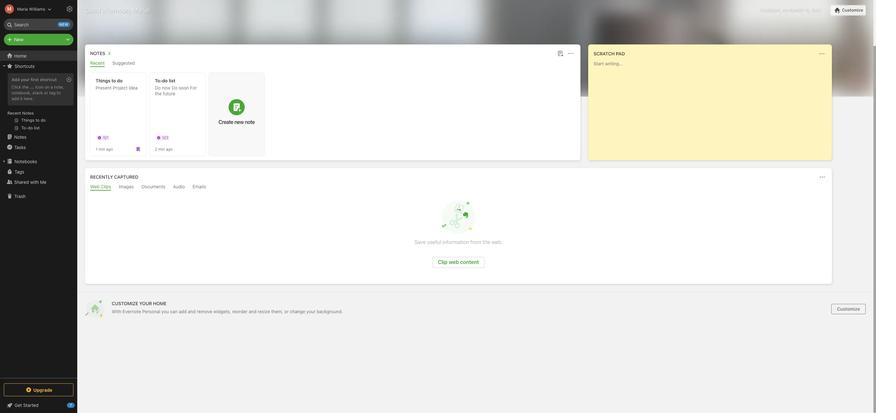 Task type: vqa. For each thing, say whether or not it's contained in the screenshot.
3rd Nov 14 from the bottom
no



Task type: describe. For each thing, give the bounding box(es) containing it.
stack
[[32, 90, 43, 95]]

1 vertical spatial customize
[[837, 306, 860, 312]]

upgrade
[[33, 387, 52, 393]]

your
[[139, 301, 152, 306]]

widgets,
[[213, 309, 231, 314]]

do inside 'to-do list do now do soon for the future'
[[162, 78, 168, 83]]

new button
[[4, 34, 73, 45]]

recent tab
[[90, 60, 105, 67]]

upgrade button
[[4, 384, 73, 396]]

tag
[[49, 90, 55, 95]]

web clips
[[90, 184, 111, 189]]

to-
[[155, 78, 162, 83]]

reorder
[[232, 309, 248, 314]]

now
[[162, 85, 171, 91]]

icon
[[35, 84, 43, 90]]

with
[[30, 179, 39, 185]]

scratch pad button
[[592, 50, 625, 58]]

add inside customize your home with evernote personal you can add and remove widgets, reorder and resize them, or change your background.
[[179, 309, 187, 314]]

do inside things to do present project idea
[[117, 78, 123, 83]]

notes link
[[0, 132, 77, 142]]

clip web content
[[438, 259, 479, 265]]

future
[[163, 91, 175, 96]]

home
[[14, 53, 26, 58]]

recent for recent
[[90, 60, 105, 66]]

maria williams
[[17, 6, 45, 11]]

2 do from the left
[[172, 85, 178, 91]]

good
[[85, 6, 100, 14]]

suggested
[[112, 60, 135, 66]]

notes button
[[89, 50, 113, 57]]

shared with me link
[[0, 177, 77, 187]]

scratch pad
[[594, 51, 625, 56]]

or inside icon on a note, notebook, stack or tag to add it here.
[[44, 90, 48, 95]]

0/1
[[103, 135, 108, 140]]

your inside group
[[21, 77, 30, 82]]

you
[[161, 309, 169, 314]]

list
[[169, 78, 175, 83]]

november
[[782, 8, 804, 13]]

useful
[[427, 239, 441, 245]]

background.
[[317, 309, 343, 314]]

it
[[20, 96, 23, 101]]

images
[[119, 184, 134, 189]]

web clips tab panel
[[85, 191, 832, 284]]

web
[[449, 259, 459, 265]]

Help and Learning task checklist field
[[0, 400, 77, 411]]

group inside tree
[[0, 71, 77, 134]]

to-do list do now do soon for the future
[[155, 78, 197, 96]]

min for 1
[[99, 147, 105, 152]]

1 and from the left
[[188, 309, 196, 314]]

documents tab
[[142, 184, 165, 191]]

...
[[30, 84, 34, 90]]

icon on a note, notebook, stack or tag to add it here.
[[12, 84, 64, 101]]

notes inside button
[[90, 51, 105, 56]]

documents
[[142, 184, 165, 189]]

pad
[[616, 51, 625, 56]]

information
[[443, 239, 469, 245]]

for
[[190, 85, 197, 91]]

from
[[471, 239, 481, 245]]

clips
[[101, 184, 111, 189]]

the inside web clips tab panel
[[483, 239, 490, 245]]

here.
[[24, 96, 34, 101]]

project
[[113, 85, 128, 91]]

your inside customize your home with evernote personal you can add and remove widgets, reorder and resize them, or change your background.
[[306, 309, 316, 314]]

notebook,
[[12, 90, 31, 95]]

thursday, november 16, 2023
[[760, 8, 821, 13]]

new inside button
[[234, 119, 244, 125]]

images tab
[[119, 184, 134, 191]]

more actions field for recently captured
[[818, 173, 827, 182]]

can
[[170, 309, 178, 314]]

on
[[45, 84, 49, 90]]

trash
[[14, 193, 26, 199]]

get
[[14, 403, 22, 408]]

things to do present project idea
[[96, 78, 138, 91]]

recently
[[90, 174, 113, 180]]

add inside icon on a note, notebook, stack or tag to add it here.
[[12, 96, 19, 101]]

present
[[96, 85, 112, 91]]

ago for 2 min ago
[[166, 147, 173, 152]]

web
[[90, 184, 100, 189]]

good afternoon, maria!
[[85, 6, 150, 14]]

maria
[[17, 6, 28, 11]]

1
[[96, 147, 97, 152]]

audio
[[173, 184, 185, 189]]

tab list for recently captured
[[86, 184, 831, 191]]

recently captured
[[90, 174, 138, 180]]

recent tab panel
[[85, 67, 581, 160]]

0/3
[[162, 135, 168, 140]]



Task type: locate. For each thing, give the bounding box(es) containing it.
shortcuts
[[14, 63, 35, 69]]

trash link
[[0, 191, 77, 201]]

1 tab list from the top
[[86, 60, 579, 67]]

more actions image for scratch pad
[[818, 50, 826, 58]]

or right them,
[[284, 309, 289, 314]]

0 vertical spatial the
[[22, 84, 29, 90]]

1 vertical spatial your
[[306, 309, 316, 314]]

new search field
[[8, 19, 70, 30]]

settings image
[[66, 5, 73, 13]]

notes inside group
[[22, 110, 34, 116]]

get started
[[14, 403, 39, 408]]

recent notes
[[7, 110, 34, 116]]

notes up tasks
[[14, 134, 26, 140]]

new
[[59, 22, 68, 26], [234, 119, 244, 125]]

0 vertical spatial to
[[112, 78, 116, 83]]

me
[[40, 179, 46, 185]]

started
[[23, 403, 39, 408]]

tags
[[14, 169, 24, 174]]

1 horizontal spatial ago
[[166, 147, 173, 152]]

tab list containing recent
[[86, 60, 579, 67]]

0 horizontal spatial or
[[44, 90, 48, 95]]

0 horizontal spatial and
[[188, 309, 196, 314]]

1 horizontal spatial and
[[249, 309, 257, 314]]

0 horizontal spatial do
[[117, 78, 123, 83]]

tasks button
[[0, 142, 77, 152]]

ago for 1 min ago
[[106, 147, 113, 152]]

clip
[[438, 259, 448, 265]]

do
[[155, 85, 161, 91], [172, 85, 178, 91]]

audio tab
[[173, 184, 185, 191]]

create
[[219, 119, 233, 125]]

web.
[[492, 239, 503, 245]]

1 vertical spatial new
[[234, 119, 244, 125]]

the left ...
[[22, 84, 29, 90]]

thursday,
[[760, 8, 781, 13]]

resize
[[258, 309, 270, 314]]

new down settings image
[[59, 22, 68, 26]]

to inside things to do present project idea
[[112, 78, 116, 83]]

the
[[22, 84, 29, 90], [155, 91, 162, 96], [483, 239, 490, 245]]

1 horizontal spatial min
[[158, 147, 165, 152]]

click the ...
[[12, 84, 34, 90]]

1 ago from the left
[[106, 147, 113, 152]]

0 horizontal spatial your
[[21, 77, 30, 82]]

1 vertical spatial notes
[[22, 110, 34, 116]]

recent for recent notes
[[7, 110, 21, 116]]

7
[[70, 403, 72, 407]]

home
[[153, 301, 167, 306]]

0 horizontal spatial to
[[57, 90, 61, 95]]

do up project
[[117, 78, 123, 83]]

click
[[12, 84, 21, 90]]

and
[[188, 309, 196, 314], [249, 309, 257, 314]]

2 min ago
[[155, 147, 173, 152]]

more actions field for scratch pad
[[818, 49, 827, 58]]

new inside search field
[[59, 22, 68, 26]]

0 horizontal spatial add
[[12, 96, 19, 101]]

clip web content button
[[433, 257, 485, 268]]

1 vertical spatial recent
[[7, 110, 21, 116]]

create new note
[[219, 119, 255, 125]]

remove
[[197, 309, 212, 314]]

afternoon,
[[102, 6, 131, 14]]

shared with me
[[14, 179, 46, 185]]

1 vertical spatial the
[[155, 91, 162, 96]]

customize your home with evernote personal you can add and remove widgets, reorder and resize them, or change your background.
[[112, 301, 343, 314]]

min
[[99, 147, 105, 152], [158, 147, 165, 152]]

recent inside tab list
[[90, 60, 105, 66]]

more actions image
[[567, 50, 575, 57], [818, 50, 826, 58], [819, 173, 826, 181]]

2 ago from the left
[[166, 147, 173, 152]]

1 horizontal spatial to
[[112, 78, 116, 83]]

0 horizontal spatial the
[[22, 84, 29, 90]]

emails tab
[[193, 184, 206, 191]]

the right from
[[483, 239, 490, 245]]

home link
[[0, 51, 77, 61]]

more actions image for recently captured
[[819, 173, 826, 181]]

0 vertical spatial notes
[[90, 51, 105, 56]]

1 do from the left
[[117, 78, 123, 83]]

tasks
[[14, 144, 26, 150]]

1 do from the left
[[155, 85, 161, 91]]

2 tab list from the top
[[86, 184, 831, 191]]

and left remove
[[188, 309, 196, 314]]

or down on
[[44, 90, 48, 95]]

save useful information from the web.
[[415, 239, 503, 245]]

to
[[112, 78, 116, 83], [57, 90, 61, 95]]

shortcut
[[40, 77, 57, 82]]

or inside customize your home with evernote personal you can add and remove widgets, reorder and resize them, or change your background.
[[284, 309, 289, 314]]

personal
[[142, 309, 160, 314]]

emails
[[193, 184, 206, 189]]

0 horizontal spatial ago
[[106, 147, 113, 152]]

with
[[112, 309, 121, 314]]

group containing add your first shortcut
[[0, 71, 77, 134]]

evernote
[[123, 309, 141, 314]]

recent down notes button
[[90, 60, 105, 66]]

1 horizontal spatial do
[[162, 78, 168, 83]]

tab list for notes
[[86, 60, 579, 67]]

1 horizontal spatial recent
[[90, 60, 105, 66]]

do
[[117, 78, 123, 83], [162, 78, 168, 83]]

1 vertical spatial add
[[179, 309, 187, 314]]

tab list containing web clips
[[86, 184, 831, 191]]

notes up recent tab
[[90, 51, 105, 56]]

suggested tab
[[112, 60, 135, 67]]

notebooks link
[[0, 156, 77, 167]]

your
[[21, 77, 30, 82], [306, 309, 316, 314]]

content
[[460, 259, 479, 265]]

do down list
[[172, 85, 178, 91]]

recent
[[90, 60, 105, 66], [7, 110, 21, 116]]

0 vertical spatial your
[[21, 77, 30, 82]]

notes down here.
[[22, 110, 34, 116]]

0 vertical spatial or
[[44, 90, 48, 95]]

16,
[[805, 8, 810, 13]]

the inside group
[[22, 84, 29, 90]]

0 horizontal spatial min
[[99, 147, 105, 152]]

1 horizontal spatial add
[[179, 309, 187, 314]]

idea
[[129, 85, 138, 91]]

0 horizontal spatial new
[[59, 22, 68, 26]]

a
[[51, 84, 53, 90]]

2023
[[811, 8, 821, 13]]

expand notebooks image
[[2, 159, 7, 164]]

min for 2
[[158, 147, 165, 152]]

them,
[[271, 309, 283, 314]]

2 vertical spatial the
[[483, 239, 490, 245]]

maria!
[[133, 6, 150, 14]]

1 horizontal spatial or
[[284, 309, 289, 314]]

tree
[[0, 51, 77, 378]]

the inside 'to-do list do now do soon for the future'
[[155, 91, 162, 96]]

and left resize
[[249, 309, 257, 314]]

williams
[[29, 6, 45, 11]]

Start writing… text field
[[594, 61, 832, 155]]

add right can
[[179, 309, 187, 314]]

1 vertical spatial customize button
[[832, 304, 866, 314]]

1 horizontal spatial do
[[172, 85, 178, 91]]

0 vertical spatial recent
[[90, 60, 105, 66]]

group
[[0, 71, 77, 134]]

1 min from the left
[[99, 147, 105, 152]]

add
[[12, 77, 20, 82]]

customize
[[842, 7, 863, 13], [837, 306, 860, 312]]

More actions field
[[566, 49, 575, 58], [818, 49, 827, 58], [818, 173, 827, 182]]

recent down it
[[7, 110, 21, 116]]

min right 1
[[99, 147, 105, 152]]

0 vertical spatial tab list
[[86, 60, 579, 67]]

0 vertical spatial new
[[59, 22, 68, 26]]

soon
[[179, 85, 189, 91]]

customize button
[[831, 5, 866, 15], [832, 304, 866, 314]]

save
[[415, 239, 426, 245]]

2 vertical spatial notes
[[14, 134, 26, 140]]

tab list
[[86, 60, 579, 67], [86, 184, 831, 191]]

2 horizontal spatial the
[[483, 239, 490, 245]]

your up click the ...
[[21, 77, 30, 82]]

notebooks
[[14, 159, 37, 164]]

1 horizontal spatial new
[[234, 119, 244, 125]]

new left note
[[234, 119, 244, 125]]

to inside icon on a note, notebook, stack or tag to add it here.
[[57, 90, 61, 95]]

things
[[96, 78, 110, 83]]

0 horizontal spatial do
[[155, 85, 161, 91]]

your right change
[[306, 309, 316, 314]]

ago down 0/1
[[106, 147, 113, 152]]

tags button
[[0, 167, 77, 177]]

0 vertical spatial add
[[12, 96, 19, 101]]

new
[[14, 37, 23, 42]]

1 horizontal spatial the
[[155, 91, 162, 96]]

0 horizontal spatial recent
[[7, 110, 21, 116]]

to down note,
[[57, 90, 61, 95]]

recently captured button
[[89, 173, 138, 181]]

note,
[[54, 84, 64, 90]]

shortcuts button
[[0, 61, 77, 71]]

2 and from the left
[[249, 309, 257, 314]]

0 vertical spatial customize
[[842, 7, 863, 13]]

the left future on the left top
[[155, 91, 162, 96]]

add left it
[[12, 96, 19, 101]]

web clips tab
[[90, 184, 111, 191]]

Search text field
[[8, 19, 69, 30]]

1 vertical spatial or
[[284, 309, 289, 314]]

recent inside group
[[7, 110, 21, 116]]

2 min from the left
[[158, 147, 165, 152]]

0 vertical spatial customize button
[[831, 5, 866, 15]]

shared
[[14, 179, 29, 185]]

to up project
[[112, 78, 116, 83]]

1 vertical spatial tab list
[[86, 184, 831, 191]]

ago
[[106, 147, 113, 152], [166, 147, 173, 152]]

ago down 0/3
[[166, 147, 173, 152]]

1 vertical spatial to
[[57, 90, 61, 95]]

tree containing home
[[0, 51, 77, 378]]

1 horizontal spatial your
[[306, 309, 316, 314]]

1 min ago
[[96, 147, 113, 152]]

do down to-
[[155, 85, 161, 91]]

Account field
[[0, 3, 52, 15]]

do left list
[[162, 78, 168, 83]]

click to collapse image
[[75, 401, 80, 409]]

min right 2
[[158, 147, 165, 152]]

captured
[[114, 174, 138, 180]]

2 do from the left
[[162, 78, 168, 83]]

change
[[290, 309, 305, 314]]



